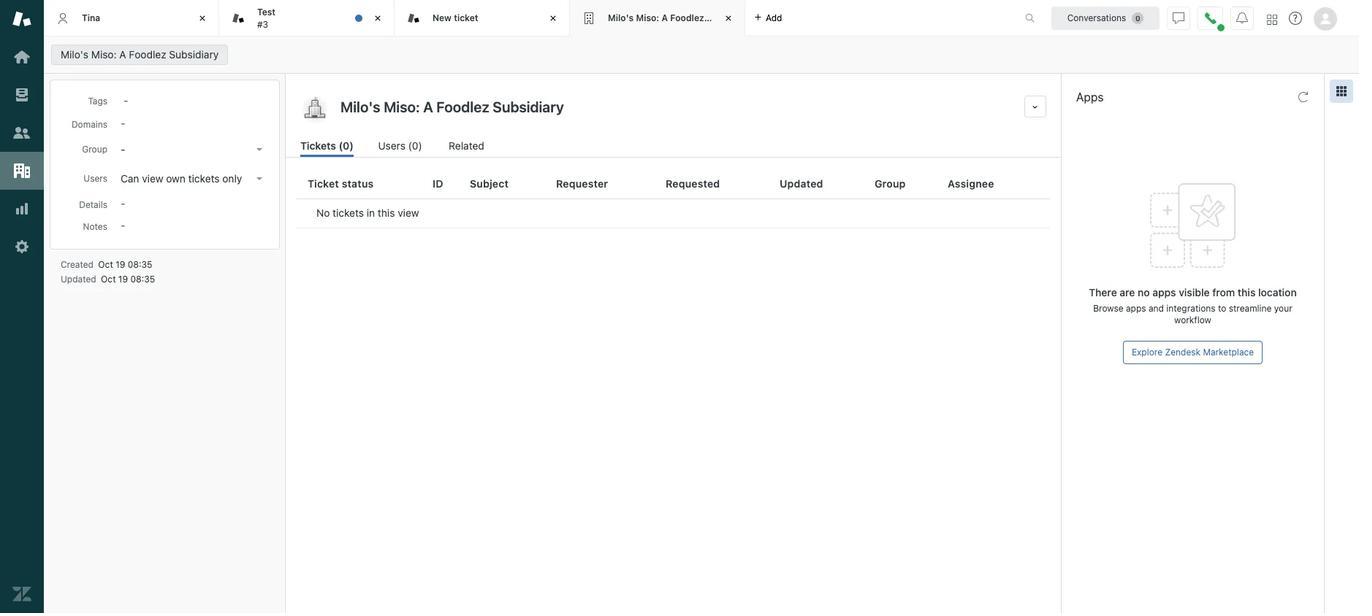 Task type: describe. For each thing, give the bounding box(es) containing it.
users (0) link
[[378, 138, 424, 157]]

marketplace
[[1203, 347, 1254, 358]]

zendesk image
[[12, 585, 31, 604]]

arrow down image
[[257, 178, 262, 181]]

new ticket
[[433, 12, 478, 23]]

apps image
[[1336, 86, 1348, 97]]

tickets
[[300, 140, 336, 152]]

view inside grid
[[398, 207, 419, 219]]

1 vertical spatial 08:35
[[130, 274, 155, 285]]

button displays agent's chat status as invisible. image
[[1173, 12, 1185, 24]]

tickets inside button
[[188, 172, 220, 185]]

conversations
[[1068, 12, 1126, 23]]

zendesk products image
[[1267, 14, 1278, 24]]

this inside there are no apps visible from this location browse apps and integrations to streamline your workflow
[[1238, 286, 1256, 299]]

from
[[1213, 286, 1235, 299]]

tags
[[88, 96, 107, 107]]

status
[[342, 177, 374, 190]]

in
[[367, 207, 375, 219]]

grid containing ticket status
[[286, 170, 1061, 614]]

test
[[257, 7, 276, 18]]

0 vertical spatial 19
[[116, 259, 125, 270]]

milo's miso: a foodlez subsidiary inside tab
[[608, 12, 752, 23]]

a inside tab
[[662, 12, 668, 23]]

there are no apps visible from this location browse apps and integrations to streamline your workflow
[[1089, 286, 1297, 326]]

this inside grid
[[378, 207, 395, 219]]

2 close image from the left
[[371, 11, 385, 26]]

id
[[433, 177, 443, 190]]

details
[[79, 200, 107, 210]]

#3
[[257, 19, 268, 30]]

- button
[[116, 140, 268, 160]]

(0) for users (0)
[[408, 140, 422, 152]]

miso: inside secondary element
[[91, 48, 117, 61]]

1 horizontal spatial apps
[[1153, 286, 1176, 299]]

created oct 19 08:35 updated oct 19 08:35
[[61, 259, 155, 285]]

tickets (0)
[[300, 140, 354, 152]]

tickets (0) link
[[300, 138, 354, 157]]

new
[[433, 12, 452, 23]]

are
[[1120, 286, 1135, 299]]

browse
[[1093, 303, 1124, 314]]

(0) for tickets (0)
[[339, 140, 354, 152]]

- field
[[118, 92, 268, 108]]

domains
[[72, 119, 107, 130]]

own
[[166, 172, 186, 185]]

icon_org image
[[300, 96, 330, 125]]

1 vertical spatial oct
[[101, 274, 116, 285]]

0 vertical spatial oct
[[98, 259, 113, 270]]

to
[[1218, 303, 1227, 314]]

requested
[[666, 177, 720, 190]]

customers image
[[12, 124, 31, 143]]

notes
[[83, 221, 107, 232]]

notifications image
[[1237, 12, 1248, 24]]

close image
[[546, 11, 561, 26]]

explore zendesk marketplace
[[1132, 347, 1254, 358]]

get started image
[[12, 48, 31, 67]]

can view own tickets only button
[[116, 169, 268, 189]]

related
[[449, 140, 484, 152]]

no tickets in this view
[[316, 207, 419, 219]]

tabs tab list
[[44, 0, 1010, 37]]

add button
[[745, 0, 791, 36]]

location
[[1259, 286, 1297, 299]]

explore
[[1132, 347, 1163, 358]]

no
[[1138, 286, 1150, 299]]

arrow down image
[[257, 148, 262, 151]]

visible
[[1179, 286, 1210, 299]]

group inside grid
[[875, 177, 906, 190]]



Task type: vqa. For each thing, say whether or not it's contained in the screenshot.
user's "arrow down" image
no



Task type: locate. For each thing, give the bounding box(es) containing it.
users for users (0)
[[378, 140, 406, 152]]

ticket
[[308, 177, 339, 190]]

1 horizontal spatial users
[[378, 140, 406, 152]]

and
[[1149, 303, 1164, 314]]

1 vertical spatial miso:
[[91, 48, 117, 61]]

apps
[[1153, 286, 1176, 299], [1126, 303, 1146, 314]]

(0) left "related"
[[408, 140, 422, 152]]

0 horizontal spatial milo's
[[61, 48, 89, 61]]

conversations button
[[1052, 6, 1160, 30]]

0 horizontal spatial users
[[84, 173, 107, 184]]

1 vertical spatial users
[[84, 173, 107, 184]]

zendesk
[[1165, 347, 1201, 358]]

0 vertical spatial milo's
[[608, 12, 634, 23]]

test #3
[[257, 7, 276, 30]]

updated
[[780, 177, 823, 190], [61, 274, 96, 285]]

foodlez down tina tab
[[129, 48, 166, 61]]

1 vertical spatial apps
[[1126, 303, 1146, 314]]

2 horizontal spatial close image
[[721, 11, 736, 26]]

updated inside created oct 19 08:35 updated oct 19 08:35
[[61, 274, 96, 285]]

view inside button
[[142, 172, 163, 185]]

grid
[[286, 170, 1061, 614]]

(0) right tickets
[[339, 140, 354, 152]]

milo's inside milo's miso: a foodlez subsidiary link
[[61, 48, 89, 61]]

there
[[1089, 286, 1117, 299]]

main element
[[0, 0, 44, 614]]

0 horizontal spatial milo's miso: a foodlez subsidiary
[[61, 48, 219, 61]]

foodlez
[[670, 12, 704, 23], [129, 48, 166, 61]]

milo's miso: a foodlez subsidiary link
[[51, 45, 228, 65]]

tab containing test
[[219, 0, 395, 37]]

milo's right close icon
[[608, 12, 634, 23]]

0 vertical spatial updated
[[780, 177, 823, 190]]

reporting image
[[12, 200, 31, 219]]

1 horizontal spatial foodlez
[[670, 12, 704, 23]]

-
[[121, 143, 125, 156]]

integrations
[[1167, 303, 1216, 314]]

can
[[121, 172, 139, 185]]

created
[[61, 259, 94, 270]]

close image for milo's miso: a foodlez subsidiary
[[721, 11, 736, 26]]

(0)
[[339, 140, 354, 152], [408, 140, 422, 152]]

1 vertical spatial group
[[875, 177, 906, 190]]

close image for tina
[[195, 11, 210, 26]]

milo's miso: a foodlez subsidiary inside secondary element
[[61, 48, 219, 61]]

subject
[[470, 177, 509, 190]]

0 vertical spatial a
[[662, 12, 668, 23]]

foodlez up secondary element on the top
[[670, 12, 704, 23]]

1 vertical spatial foodlez
[[129, 48, 166, 61]]

miso: inside tab
[[636, 12, 659, 23]]

1 horizontal spatial tickets
[[333, 207, 364, 219]]

0 horizontal spatial foodlez
[[129, 48, 166, 61]]

zendesk support image
[[12, 10, 31, 29]]

0 vertical spatial miso:
[[636, 12, 659, 23]]

close image left add dropdown button
[[721, 11, 736, 26]]

ticket status
[[308, 177, 374, 190]]

1 horizontal spatial subsidiary
[[707, 12, 752, 23]]

a up secondary element on the top
[[662, 12, 668, 23]]

add
[[766, 12, 782, 23]]

1 horizontal spatial updated
[[780, 177, 823, 190]]

secondary element
[[44, 40, 1359, 69]]

group
[[82, 144, 107, 155], [875, 177, 906, 190]]

apps
[[1077, 91, 1104, 104]]

milo's inside milo's miso: a foodlez subsidiary tab
[[608, 12, 634, 23]]

users for users
[[84, 173, 107, 184]]

milo's miso: a foodlez subsidiary tab
[[570, 0, 752, 37]]

1 vertical spatial milo's miso: a foodlez subsidiary
[[61, 48, 219, 61]]

subsidiary
[[707, 12, 752, 23], [169, 48, 219, 61]]

0 vertical spatial foodlez
[[670, 12, 704, 23]]

08:35
[[128, 259, 152, 270], [130, 274, 155, 285]]

milo's
[[608, 12, 634, 23], [61, 48, 89, 61]]

close image
[[195, 11, 210, 26], [371, 11, 385, 26], [721, 11, 736, 26]]

assignee
[[948, 177, 994, 190]]

a down tina tab
[[119, 48, 126, 61]]

1 vertical spatial tickets
[[333, 207, 364, 219]]

None text field
[[336, 96, 1019, 118]]

no
[[316, 207, 330, 219]]

get help image
[[1289, 12, 1302, 25]]

(0) inside tickets (0) "link"
[[339, 140, 354, 152]]

close image left new
[[371, 11, 385, 26]]

oct
[[98, 259, 113, 270], [101, 274, 116, 285]]

workflow
[[1175, 315, 1212, 326]]

1 horizontal spatial milo's miso: a foodlez subsidiary
[[608, 12, 752, 23]]

apps up "and"
[[1153, 286, 1176, 299]]

tickets right own
[[188, 172, 220, 185]]

2 (0) from the left
[[408, 140, 422, 152]]

subsidiary inside secondary element
[[169, 48, 219, 61]]

views image
[[12, 86, 31, 105]]

updated inside grid
[[780, 177, 823, 190]]

close image inside milo's miso: a foodlez subsidiary tab
[[721, 11, 736, 26]]

this up streamline
[[1238, 286, 1256, 299]]

oct down notes
[[101, 274, 116, 285]]

1 vertical spatial this
[[1238, 286, 1256, 299]]

milo's miso: a foodlez subsidiary
[[608, 12, 752, 23], [61, 48, 219, 61]]

miso:
[[636, 12, 659, 23], [91, 48, 117, 61]]

0 vertical spatial users
[[378, 140, 406, 152]]

subsidiary left "add"
[[707, 12, 752, 23]]

1 horizontal spatial a
[[662, 12, 668, 23]]

0 vertical spatial view
[[142, 172, 163, 185]]

only
[[222, 172, 242, 185]]

organizations image
[[12, 162, 31, 181]]

0 vertical spatial this
[[378, 207, 395, 219]]

0 horizontal spatial apps
[[1126, 303, 1146, 314]]

0 horizontal spatial view
[[142, 172, 163, 185]]

1 horizontal spatial this
[[1238, 286, 1256, 299]]

apps down no on the top of page
[[1126, 303, 1146, 314]]

a
[[662, 12, 668, 23], [119, 48, 126, 61]]

0 vertical spatial subsidiary
[[707, 12, 752, 23]]

19
[[116, 259, 125, 270], [118, 274, 128, 285]]

1 vertical spatial updated
[[61, 274, 96, 285]]

(0) inside users (0) link
[[408, 140, 422, 152]]

0 vertical spatial group
[[82, 144, 107, 155]]

0 horizontal spatial subsidiary
[[169, 48, 219, 61]]

tab
[[219, 0, 395, 37]]

1 horizontal spatial (0)
[[408, 140, 422, 152]]

users (0)
[[378, 140, 422, 152]]

tickets left in
[[333, 207, 364, 219]]

tina tab
[[44, 0, 219, 37]]

1 (0) from the left
[[339, 140, 354, 152]]

view right 'can'
[[142, 172, 163, 185]]

1 horizontal spatial milo's
[[608, 12, 634, 23]]

subsidiary inside tab
[[707, 12, 752, 23]]

oct right "created"
[[98, 259, 113, 270]]

related link
[[449, 138, 486, 157]]

subsidiary up - field
[[169, 48, 219, 61]]

foodlez inside secondary element
[[129, 48, 166, 61]]

1 horizontal spatial view
[[398, 207, 419, 219]]

admin image
[[12, 238, 31, 257]]

milo's miso: a foodlez subsidiary down tina tab
[[61, 48, 219, 61]]

miso: down 'tina'
[[91, 48, 117, 61]]

0 vertical spatial tickets
[[188, 172, 220, 185]]

0 horizontal spatial tickets
[[188, 172, 220, 185]]

0 vertical spatial apps
[[1153, 286, 1176, 299]]

your
[[1274, 303, 1293, 314]]

tina
[[82, 12, 100, 23]]

view right in
[[398, 207, 419, 219]]

1 vertical spatial a
[[119, 48, 126, 61]]

3 close image from the left
[[721, 11, 736, 26]]

ticket
[[454, 12, 478, 23]]

1 vertical spatial 19
[[118, 274, 128, 285]]

1 horizontal spatial miso:
[[636, 12, 659, 23]]

1 vertical spatial view
[[398, 207, 419, 219]]

0 horizontal spatial miso:
[[91, 48, 117, 61]]

this right in
[[378, 207, 395, 219]]

close image left #3 at left top
[[195, 11, 210, 26]]

1 close image from the left
[[195, 11, 210, 26]]

close image inside tina tab
[[195, 11, 210, 26]]

requester
[[556, 177, 608, 190]]

explore zendesk marketplace button
[[1123, 341, 1263, 365]]

0 vertical spatial 08:35
[[128, 259, 152, 270]]

0 horizontal spatial a
[[119, 48, 126, 61]]

new ticket tab
[[395, 0, 570, 37]]

milo's down 'tina'
[[61, 48, 89, 61]]

0 horizontal spatial (0)
[[339, 140, 354, 152]]

foodlez inside tab
[[670, 12, 704, 23]]

0 horizontal spatial group
[[82, 144, 107, 155]]

users
[[378, 140, 406, 152], [84, 173, 107, 184]]

milo's miso: a foodlez subsidiary up secondary element on the top
[[608, 12, 752, 23]]

this
[[378, 207, 395, 219], [1238, 286, 1256, 299]]

1 vertical spatial subsidiary
[[169, 48, 219, 61]]

can view own tickets only
[[121, 172, 242, 185]]

0 horizontal spatial updated
[[61, 274, 96, 285]]

0 horizontal spatial close image
[[195, 11, 210, 26]]

1 horizontal spatial group
[[875, 177, 906, 190]]

view
[[142, 172, 163, 185], [398, 207, 419, 219]]

0 horizontal spatial this
[[378, 207, 395, 219]]

streamline
[[1229, 303, 1272, 314]]

1 vertical spatial milo's
[[61, 48, 89, 61]]

miso: up secondary element on the top
[[636, 12, 659, 23]]

tickets
[[188, 172, 220, 185], [333, 207, 364, 219]]

1 horizontal spatial close image
[[371, 11, 385, 26]]

0 vertical spatial milo's miso: a foodlez subsidiary
[[608, 12, 752, 23]]



